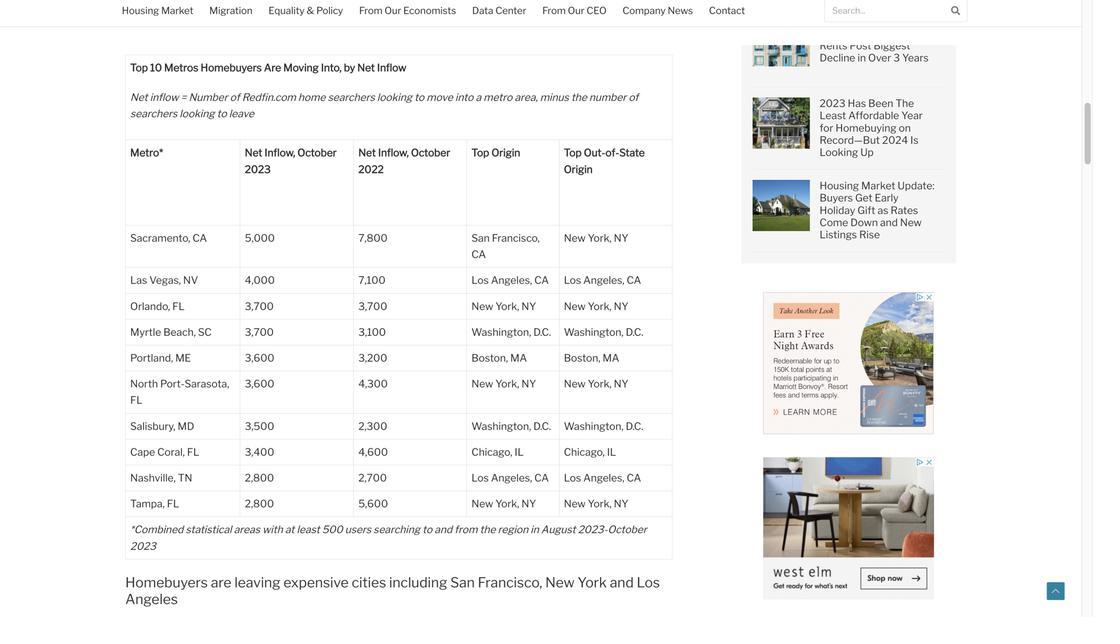 Task type: locate. For each thing, give the bounding box(es) containing it.
2 chicago, il from the left
[[564, 446, 616, 458]]

0 horizontal spatial boston, ma
[[472, 352, 527, 364]]

2,800 up areas
[[245, 498, 274, 510]]

1 chicago, il from the left
[[472, 446, 524, 458]]

the inside *combined statistical areas with at least 500 users searching to and from the region in august 2023-october 2023
[[480, 523, 496, 536]]

gift
[[857, 204, 875, 217]]

net right by
[[357, 61, 375, 74]]

as inside housing market update: buyers get early holiday gift as rates come down and new listings rise
[[878, 204, 888, 217]]

1 our from the left
[[385, 5, 401, 16]]

and left the from on the left bottom of the page
[[434, 523, 452, 536]]

0 vertical spatial in
[[858, 52, 866, 64]]

to left move
[[414, 91, 424, 104]]

myrtle
[[130, 326, 161, 338]]

of up leave
[[230, 91, 240, 104]]

inflow, up 2022
[[378, 147, 409, 159]]

looking down the inflow
[[377, 91, 412, 104]]

searchers
[[328, 91, 375, 104], [130, 107, 177, 120]]

francisco, inside the 'homebuyers are leaving expensive cities including san francisco, new york and los angeles'
[[478, 574, 542, 591]]

1 vertical spatial origin
[[564, 163, 593, 176]]

vegas,
[[149, 274, 181, 287]]

market left migration
[[161, 5, 193, 16]]

1 horizontal spatial 2023
[[245, 163, 271, 176]]

0 horizontal spatial as
[[859, 27, 870, 40]]

1 vertical spatial 2,800
[[245, 498, 274, 510]]

0 horizontal spatial the
[[480, 523, 496, 536]]

from our economists
[[359, 5, 456, 16]]

on
[[899, 122, 911, 134]]

sc
[[198, 326, 212, 338]]

the right the from on the left bottom of the page
[[480, 523, 496, 536]]

1 vertical spatial looking
[[180, 107, 215, 120]]

1 of from the left
[[230, 91, 240, 104]]

inflow,
[[265, 147, 295, 159], [378, 147, 409, 159]]

2,800 down 3,400
[[245, 472, 274, 484]]

to for searchers
[[414, 91, 424, 104]]

coral,
[[157, 446, 185, 458]]

net inside net inflow, october 2022
[[358, 147, 376, 159]]

market inside housing market update: buyers get early holiday gift as rates come down and new listings rise
[[861, 179, 895, 192]]

1 3,600 from the top
[[245, 352, 274, 364]]

los
[[472, 274, 489, 287], [564, 274, 581, 287], [472, 472, 489, 484], [564, 472, 581, 484], [637, 574, 660, 591]]

1 horizontal spatial from
[[542, 5, 566, 16]]

2024
[[882, 134, 908, 147]]

turns
[[864, 15, 891, 27]]

inflow, inside net inflow, october 2023
[[265, 147, 295, 159]]

from our ceo link
[[534, 0, 615, 24]]

and right york
[[610, 574, 634, 591]]

1 boston, from the left
[[472, 352, 508, 364]]

2 inflow, from the left
[[378, 147, 409, 159]]

net inside net inflow = number of redfin.com home searchers looking to move into a metro area, minus the number of searchers looking to leave
[[130, 91, 148, 104]]

0 vertical spatial to
[[414, 91, 424, 104]]

and inside *combined statistical areas with at least 500 users searching to and from the region in august 2023-october 2023
[[434, 523, 452, 536]]

to left leave
[[217, 107, 227, 120]]

the
[[571, 91, 587, 104], [480, 523, 496, 536]]

0 horizontal spatial il
[[515, 446, 524, 458]]

1 horizontal spatial october
[[411, 147, 450, 159]]

1 il from the left
[[515, 446, 524, 458]]

las
[[130, 274, 147, 287]]

1 horizontal spatial chicago,
[[564, 446, 605, 458]]

1 horizontal spatial boston, ma
[[564, 352, 619, 364]]

as left asking
[[859, 27, 870, 40]]

1 from from the left
[[359, 5, 382, 16]]

1 vertical spatial san
[[450, 574, 475, 591]]

1 horizontal spatial housing
[[820, 179, 859, 192]]

0 vertical spatial francisco,
[[492, 232, 540, 244]]

0 vertical spatial for
[[893, 15, 906, 27]]

inflow, inside net inflow, october 2022
[[378, 147, 409, 159]]

york
[[578, 574, 607, 591]]

0 vertical spatial ad region
[[763, 292, 934, 434]]

2 horizontal spatial top
[[564, 147, 582, 159]]

from right policy
[[359, 5, 382, 16]]

from
[[454, 523, 478, 536]]

over
[[868, 52, 891, 64]]

searchers down 'inflow'
[[130, 107, 177, 120]]

october inside net inflow, october 2023
[[297, 147, 337, 159]]

1 horizontal spatial the
[[571, 91, 587, 104]]

in right region
[[530, 523, 539, 536]]

beach,
[[163, 326, 196, 338]]

1 horizontal spatial boston,
[[564, 352, 600, 364]]

1 horizontal spatial as
[[878, 204, 888, 217]]

october for net inflow, october 2023
[[297, 147, 337, 159]]

0 vertical spatial the
[[820, 15, 838, 27]]

users
[[345, 523, 371, 536]]

net inside net inflow, october 2023
[[245, 147, 262, 159]]

0 horizontal spatial our
[[385, 5, 401, 16]]

2 il from the left
[[607, 446, 616, 458]]

2 2,800 from the top
[[245, 498, 274, 510]]

0 horizontal spatial ma
[[510, 352, 527, 364]]

fl up beach,
[[172, 300, 185, 313]]

0 horizontal spatial of
[[230, 91, 240, 104]]

new inside housing market update: buyers get early holiday gift as rates come down and new listings rise
[[900, 216, 922, 229]]

0 horizontal spatial the
[[820, 15, 838, 27]]

from our economists link
[[351, 0, 464, 24]]

origin down metro
[[491, 147, 520, 159]]

angeles
[[125, 591, 178, 608]]

the left tide
[[820, 15, 838, 27]]

our left ceo
[[568, 5, 585, 16]]

1 horizontal spatial il
[[607, 446, 616, 458]]

inflow, for 2023
[[265, 147, 295, 159]]

fl down north
[[130, 394, 143, 407]]

0 horizontal spatial searchers
[[130, 107, 177, 120]]

3,600
[[245, 352, 274, 364], [245, 378, 274, 390]]

tn
[[178, 472, 192, 484]]

top inside top out-of-state origin
[[564, 147, 582, 159]]

market up gift
[[861, 179, 895, 192]]

the right been
[[896, 97, 914, 110]]

north port-sarasota, fl
[[130, 378, 229, 407]]

0 horizontal spatial origin
[[491, 147, 520, 159]]

2 ad region from the top
[[763, 457, 934, 599]]

top left 10
[[130, 61, 148, 74]]

from left ceo
[[542, 5, 566, 16]]

and
[[880, 216, 898, 229], [434, 523, 452, 536], [610, 574, 634, 591]]

to inside *combined statistical areas with at least 500 users searching to and from the region in august 2023-october 2023
[[422, 523, 432, 536]]

1 horizontal spatial the
[[896, 97, 914, 110]]

1 vertical spatial 3,600
[[245, 378, 274, 390]]

0 horizontal spatial in
[[530, 523, 539, 536]]

0 horizontal spatial from
[[359, 5, 382, 16]]

top for top origin
[[472, 147, 489, 159]]

1 vertical spatial 2023
[[245, 163, 271, 176]]

1 horizontal spatial market
[[861, 179, 895, 192]]

ceo
[[587, 5, 607, 16]]

1 horizontal spatial and
[[610, 574, 634, 591]]

0 vertical spatial the
[[571, 91, 587, 104]]

1 vertical spatial homebuyers
[[125, 574, 208, 591]]

2023 has been the least affordable year for homebuying on record—but 2024 is looking up
[[820, 97, 923, 159]]

redfin.com
[[242, 91, 296, 104]]

fl right tampa,
[[167, 498, 179, 510]]

2 ma from the left
[[603, 352, 619, 364]]

0 vertical spatial 2023
[[820, 97, 846, 110]]

1 horizontal spatial ma
[[603, 352, 619, 364]]

net left 'inflow'
[[130, 91, 148, 104]]

in
[[858, 52, 866, 64], [530, 523, 539, 536]]

searchers down by
[[328, 91, 375, 104]]

of right number
[[629, 91, 638, 104]]

1 vertical spatial housing
[[820, 179, 859, 192]]

d.c.
[[533, 326, 551, 338], [626, 326, 643, 338], [533, 420, 551, 433], [626, 420, 643, 433]]

homebuyers down *combined
[[125, 574, 208, 591]]

company news
[[622, 5, 693, 16]]

homebuyers inside the 'homebuyers are leaving expensive cities including san francisco, new york and los angeles'
[[125, 574, 208, 591]]

for up looking
[[820, 122, 833, 134]]

and inside housing market update: buyers get early holiday gift as rates come down and new listings rise
[[880, 216, 898, 229]]

for inside 2023 has been the least affordable year for homebuying on record—but 2024 is looking up
[[820, 122, 833, 134]]

october inside net inflow, october 2022
[[411, 147, 450, 159]]

2 vertical spatial 2023
[[130, 540, 156, 552]]

homebuyers are leaving expensive cities including san francisco, new york and los angeles
[[125, 574, 660, 608]]

1 ma from the left
[[510, 352, 527, 364]]

3,100
[[358, 326, 386, 338]]

housing market link
[[114, 0, 201, 24]]

1 vertical spatial for
[[820, 122, 833, 134]]

ad region
[[763, 292, 934, 434], [763, 457, 934, 599]]

1 boston, ma from the left
[[472, 352, 527, 364]]

1 vertical spatial in
[[530, 523, 539, 536]]

affordable
[[848, 109, 899, 122]]

2 from from the left
[[542, 5, 566, 16]]

fl inside north port-sarasota, fl
[[130, 394, 143, 407]]

homebuyers up number
[[201, 61, 262, 74]]

0 horizontal spatial market
[[161, 5, 193, 16]]

1 horizontal spatial inflow,
[[378, 147, 409, 159]]

housing for housing market update: buyers get early holiday gift as rates come down and new listings rise
[[820, 179, 859, 192]]

0 vertical spatial as
[[859, 27, 870, 40]]

looking
[[377, 91, 412, 104], [180, 107, 215, 120]]

0 horizontal spatial 2023
[[130, 540, 156, 552]]

and inside the 'homebuyers are leaving expensive cities including san francisco, new york and los angeles'
[[610, 574, 634, 591]]

0 horizontal spatial chicago,
[[472, 446, 512, 458]]

a
[[476, 91, 481, 104]]

1 horizontal spatial origin
[[564, 163, 593, 176]]

0 horizontal spatial chicago, il
[[472, 446, 524, 458]]

2 horizontal spatial 2023
[[820, 97, 846, 110]]

the right minus
[[571, 91, 587, 104]]

the inside net inflow = number of redfin.com home searchers looking to move into a metro area, minus the number of searchers looking to leave
[[571, 91, 587, 104]]

Search... search field
[[825, 0, 944, 22]]

1 vertical spatial francisco,
[[478, 574, 542, 591]]

2 vertical spatial and
[[610, 574, 634, 591]]

1 horizontal spatial our
[[568, 5, 585, 16]]

3,700
[[245, 300, 274, 313], [358, 300, 387, 313], [245, 326, 274, 338]]

2 horizontal spatial and
[[880, 216, 898, 229]]

0 horizontal spatial for
[[820, 122, 833, 134]]

1 vertical spatial and
[[434, 523, 452, 536]]

2 horizontal spatial october
[[608, 523, 647, 536]]

0 horizontal spatial boston,
[[472, 352, 508, 364]]

our left economists
[[385, 5, 401, 16]]

1 vertical spatial the
[[480, 523, 496, 536]]

as right gift
[[878, 204, 888, 217]]

0 horizontal spatial housing
[[122, 5, 159, 16]]

rise
[[859, 229, 880, 241]]

has
[[848, 97, 866, 110]]

net for number
[[130, 91, 148, 104]]

net for 2023
[[245, 147, 262, 159]]

0 vertical spatial 2,800
[[245, 472, 274, 484]]

1 horizontal spatial chicago, il
[[564, 446, 616, 458]]

0 horizontal spatial top
[[130, 61, 148, 74]]

2,800 for nashville, tn
[[245, 472, 274, 484]]

new inside the 'homebuyers are leaving expensive cities including san francisco, new york and los angeles'
[[545, 574, 575, 591]]

market for housing market
[[161, 5, 193, 16]]

0 vertical spatial looking
[[377, 91, 412, 104]]

0 horizontal spatial and
[[434, 523, 452, 536]]

expensive
[[283, 574, 349, 591]]

top
[[130, 61, 148, 74], [472, 147, 489, 159], [564, 147, 582, 159]]

net for 2022
[[358, 147, 376, 159]]

top 10 metros homebuyers are moving into, by net inflow
[[130, 61, 409, 74]]

0 vertical spatial homebuyers
[[201, 61, 262, 74]]

origin
[[491, 147, 520, 159], [564, 163, 593, 176]]

net down leave
[[245, 147, 262, 159]]

policy
[[316, 5, 343, 16]]

1 horizontal spatial in
[[858, 52, 866, 64]]

1 vertical spatial market
[[861, 179, 895, 192]]

1 vertical spatial ad region
[[763, 457, 934, 599]]

ma
[[510, 352, 527, 364], [603, 352, 619, 364]]

early
[[875, 192, 899, 204]]

the inside the tide turns for renters as asking rents post biggest decline in over 3 years
[[820, 15, 838, 27]]

to for users
[[422, 523, 432, 536]]

1 inflow, from the left
[[265, 147, 295, 159]]

and right rise
[[880, 216, 898, 229]]

salisbury,
[[130, 420, 175, 433]]

None search field
[[824, 0, 967, 22]]

least
[[820, 109, 846, 122]]

0 vertical spatial housing
[[122, 5, 159, 16]]

1 2,800 from the top
[[245, 472, 274, 484]]

0 vertical spatial and
[[880, 216, 898, 229]]

to right "searching"
[[422, 523, 432, 536]]

francisco,
[[492, 232, 540, 244], [478, 574, 542, 591]]

washington, d.c.
[[472, 326, 551, 338], [564, 326, 643, 338], [472, 420, 551, 433], [564, 420, 643, 433]]

in inside *combined statistical areas with at least 500 users searching to and from the region in august 2023-october 2023
[[530, 523, 539, 536]]

top for top 10 metros homebuyers are moving into, by net inflow
[[130, 61, 148, 74]]

1 horizontal spatial searchers
[[328, 91, 375, 104]]

0 vertical spatial san
[[472, 232, 490, 244]]

october for net inflow, october 2022
[[411, 147, 450, 159]]

origin down out-
[[564, 163, 593, 176]]

net up 2022
[[358, 147, 376, 159]]

into
[[455, 91, 473, 104]]

top left out-
[[564, 147, 582, 159]]

been
[[868, 97, 893, 110]]

md
[[178, 420, 194, 433]]

*
[[159, 147, 163, 159]]

1 horizontal spatial for
[[893, 15, 906, 27]]

7,800
[[358, 232, 388, 244]]

number
[[189, 91, 228, 104]]

0 horizontal spatial october
[[297, 147, 337, 159]]

2023 inside 2023 has been the least affordable year for homebuying on record—but 2024 is looking up
[[820, 97, 846, 110]]

1 horizontal spatial of
[[629, 91, 638, 104]]

4,000
[[245, 274, 275, 287]]

of
[[230, 91, 240, 104], [629, 91, 638, 104]]

0 vertical spatial 3,600
[[245, 352, 274, 364]]

down
[[850, 216, 878, 229]]

looking down number
[[180, 107, 215, 120]]

nv
[[183, 274, 198, 287]]

in left 'over'
[[858, 52, 866, 64]]

1 vertical spatial the
[[896, 97, 914, 110]]

0 vertical spatial market
[[161, 5, 193, 16]]

2 our from the left
[[568, 5, 585, 16]]

inflow
[[150, 91, 179, 104]]

chicago, il
[[472, 446, 524, 458], [564, 446, 616, 458]]

boston,
[[472, 352, 508, 364], [564, 352, 600, 364]]

housing inside housing market update: buyers get early holiday gift as rates come down and new listings rise
[[820, 179, 859, 192]]

1 vertical spatial as
[[878, 204, 888, 217]]

and for *combined statistical areas with at least 500 users searching to and from the region in august 2023-october 2023
[[434, 523, 452, 536]]

at
[[285, 523, 295, 536]]

from our ceo
[[542, 5, 607, 16]]

1 vertical spatial searchers
[[130, 107, 177, 120]]

fl right the coral,
[[187, 446, 199, 458]]

2 vertical spatial to
[[422, 523, 432, 536]]

for right turns
[[893, 15, 906, 27]]

1 horizontal spatial top
[[472, 147, 489, 159]]

least
[[297, 523, 320, 536]]

top down a at the left top of the page
[[472, 147, 489, 159]]

of-
[[605, 147, 619, 159]]

2 3,600 from the top
[[245, 378, 274, 390]]

1 chicago, from the left
[[472, 446, 512, 458]]

inflow, down redfin.com on the top of page
[[265, 147, 295, 159]]

0 horizontal spatial inflow,
[[265, 147, 295, 159]]



Task type: vqa. For each thing, say whether or not it's contained in the screenshot.
Find
no



Task type: describe. For each thing, give the bounding box(es) containing it.
minus
[[540, 91, 569, 104]]

2 boston, from the left
[[564, 352, 600, 364]]

get
[[855, 192, 872, 204]]

2023 inside net inflow, october 2023
[[245, 163, 271, 176]]

our for ceo
[[568, 5, 585, 16]]

out-
[[584, 147, 605, 159]]

2,800 for tampa, fl
[[245, 498, 274, 510]]

top origin
[[472, 147, 520, 159]]

market for housing market update: buyers get early holiday gift as rates come down and new listings rise
[[861, 179, 895, 192]]

renters
[[820, 27, 857, 40]]

myrtle beach, sc
[[130, 326, 212, 338]]

cape coral, fl
[[130, 446, 199, 458]]

5,000
[[245, 232, 275, 244]]

buyers
[[820, 192, 853, 204]]

contact
[[709, 5, 745, 16]]

portland,
[[130, 352, 173, 364]]

orlando,
[[130, 300, 170, 313]]

inflow
[[377, 61, 406, 74]]

ca inside san francisco, ca
[[472, 248, 486, 261]]

3,700 for 3,700
[[245, 300, 274, 313]]

3,700 for 3,100
[[245, 326, 274, 338]]

looking
[[820, 146, 858, 159]]

0 vertical spatial searchers
[[328, 91, 375, 104]]

moving
[[283, 61, 319, 74]]

are
[[211, 574, 232, 591]]

equality
[[269, 5, 305, 16]]

2 of from the left
[[629, 91, 638, 104]]

0 vertical spatial origin
[[491, 147, 520, 159]]

2,700
[[358, 472, 387, 484]]

move
[[427, 91, 453, 104]]

contact link
[[701, 0, 753, 24]]

october inside *combined statistical areas with at least 500 users searching to and from the region in august 2023-october 2023
[[608, 523, 647, 536]]

from for from our economists
[[359, 5, 382, 16]]

3,600 for north port-sarasota, fl
[[245, 378, 274, 390]]

2 boston, ma from the left
[[564, 352, 619, 364]]

me
[[175, 352, 191, 364]]

2,300
[[358, 420, 387, 433]]

nashville, tn
[[130, 472, 192, 484]]

rates
[[891, 204, 918, 217]]

metro
[[130, 147, 159, 159]]

metro *
[[130, 147, 163, 159]]

portland, me
[[130, 352, 191, 364]]

0 horizontal spatial looking
[[180, 107, 215, 120]]

orlando, fl
[[130, 300, 185, 313]]

including
[[389, 574, 447, 591]]

port-
[[160, 378, 185, 390]]

data
[[472, 5, 493, 16]]

net inflow, october 2022
[[358, 147, 450, 176]]

2023 inside *combined statistical areas with at least 500 users searching to and from the region in august 2023-october 2023
[[130, 540, 156, 552]]

tampa, fl
[[130, 498, 179, 510]]

tampa,
[[130, 498, 165, 510]]

with
[[262, 523, 283, 536]]

san inside san francisco, ca
[[472, 232, 490, 244]]

number
[[589, 91, 626, 104]]

the inside 2023 has been the least affordable year for homebuying on record—but 2024 is looking up
[[896, 97, 914, 110]]

areas
[[234, 523, 260, 536]]

leave
[[229, 107, 254, 120]]

equality & policy
[[269, 5, 343, 16]]

region
[[498, 523, 528, 536]]

search image
[[951, 6, 960, 15]]

housing for housing market
[[122, 5, 159, 16]]

san inside the 'homebuyers are leaving expensive cities including san francisco, new york and los angeles'
[[450, 574, 475, 591]]

1 vertical spatial to
[[217, 107, 227, 120]]

data center
[[472, 5, 526, 16]]

into,
[[321, 61, 342, 74]]

decline
[[820, 52, 855, 64]]

nashville,
[[130, 472, 176, 484]]

record—but
[[820, 134, 880, 147]]

come
[[820, 216, 848, 229]]

rents
[[820, 39, 847, 52]]

sarasota,
[[185, 378, 229, 390]]

3
[[893, 52, 900, 64]]

2 chicago, from the left
[[564, 446, 605, 458]]

inflow, for 2022
[[378, 147, 409, 159]]

for inside the tide turns for renters as asking rents post biggest decline in over 3 years
[[893, 15, 906, 27]]

company
[[622, 5, 666, 16]]

net inflow = number of redfin.com home searchers looking to move into a metro area, minus the number of searchers looking to leave
[[130, 91, 638, 120]]

1 ad region from the top
[[763, 292, 934, 434]]

as inside the tide turns for renters as asking rents post biggest decline in over 3 years
[[859, 27, 870, 40]]

by
[[344, 61, 355, 74]]

area,
[[515, 91, 538, 104]]

the tide turns for renters as asking rents post biggest decline in over 3 years
[[820, 15, 929, 64]]

migration
[[209, 5, 253, 16]]

san francisco, ca
[[472, 232, 540, 261]]

equality & policy link
[[261, 0, 351, 24]]

4,600
[[358, 446, 388, 458]]

from for from our ceo
[[542, 5, 566, 16]]

cities
[[352, 574, 386, 591]]

10
[[150, 61, 162, 74]]

our for economists
[[385, 5, 401, 16]]

center
[[495, 5, 526, 16]]

statistical
[[186, 523, 232, 536]]

metros
[[164, 61, 198, 74]]

august
[[541, 523, 576, 536]]

update:
[[898, 179, 934, 192]]

homebuying
[[836, 122, 897, 134]]

2023-
[[578, 523, 608, 536]]

1 horizontal spatial looking
[[377, 91, 412, 104]]

data center link
[[464, 0, 534, 24]]

net inflow, october 2023
[[245, 147, 337, 176]]

5,600
[[358, 498, 388, 510]]

years
[[902, 52, 929, 64]]

los inside the 'homebuyers are leaving expensive cities including san francisco, new york and los angeles'
[[637, 574, 660, 591]]

francisco, inside san francisco, ca
[[492, 232, 540, 244]]

news
[[668, 5, 693, 16]]

3,600 for portland, me
[[245, 352, 274, 364]]

in inside the tide turns for renters as asking rents post biggest decline in over 3 years
[[858, 52, 866, 64]]

listings
[[820, 229, 857, 241]]

and for homebuyers are leaving expensive cities including san francisco, new york and los angeles
[[610, 574, 634, 591]]

3,500
[[245, 420, 274, 433]]

&
[[307, 5, 314, 16]]

top for top out-of-state origin
[[564, 147, 582, 159]]

metro
[[483, 91, 512, 104]]

origin inside top out-of-state origin
[[564, 163, 593, 176]]

las vegas, nv
[[130, 274, 198, 287]]

are
[[264, 61, 281, 74]]

3,400
[[245, 446, 274, 458]]



